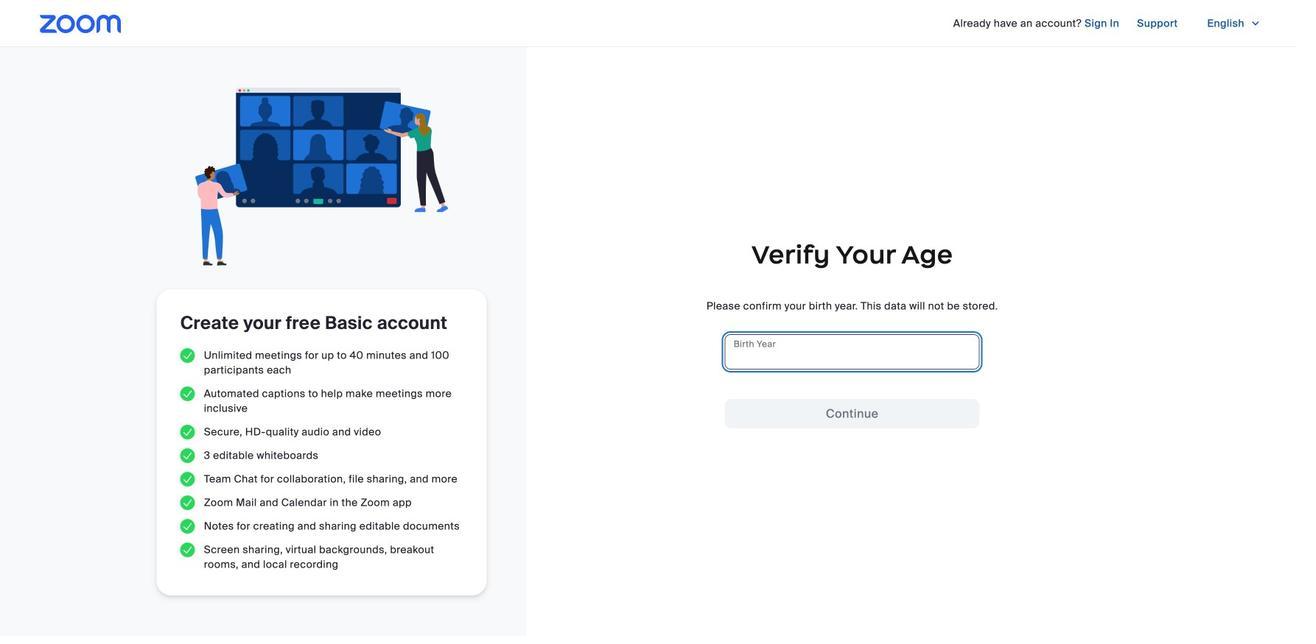 Task type: locate. For each thing, give the bounding box(es) containing it.
Birth Year text field
[[725, 335, 980, 370]]

zoom sign up banner image image
[[195, 88, 449, 266]]



Task type: describe. For each thing, give the bounding box(es) containing it.
down image
[[1251, 16, 1261, 31]]

zoom logo image
[[40, 15, 121, 33]]



Task type: vqa. For each thing, say whether or not it's contained in the screenshot.
Zoom sign up banner image
yes



